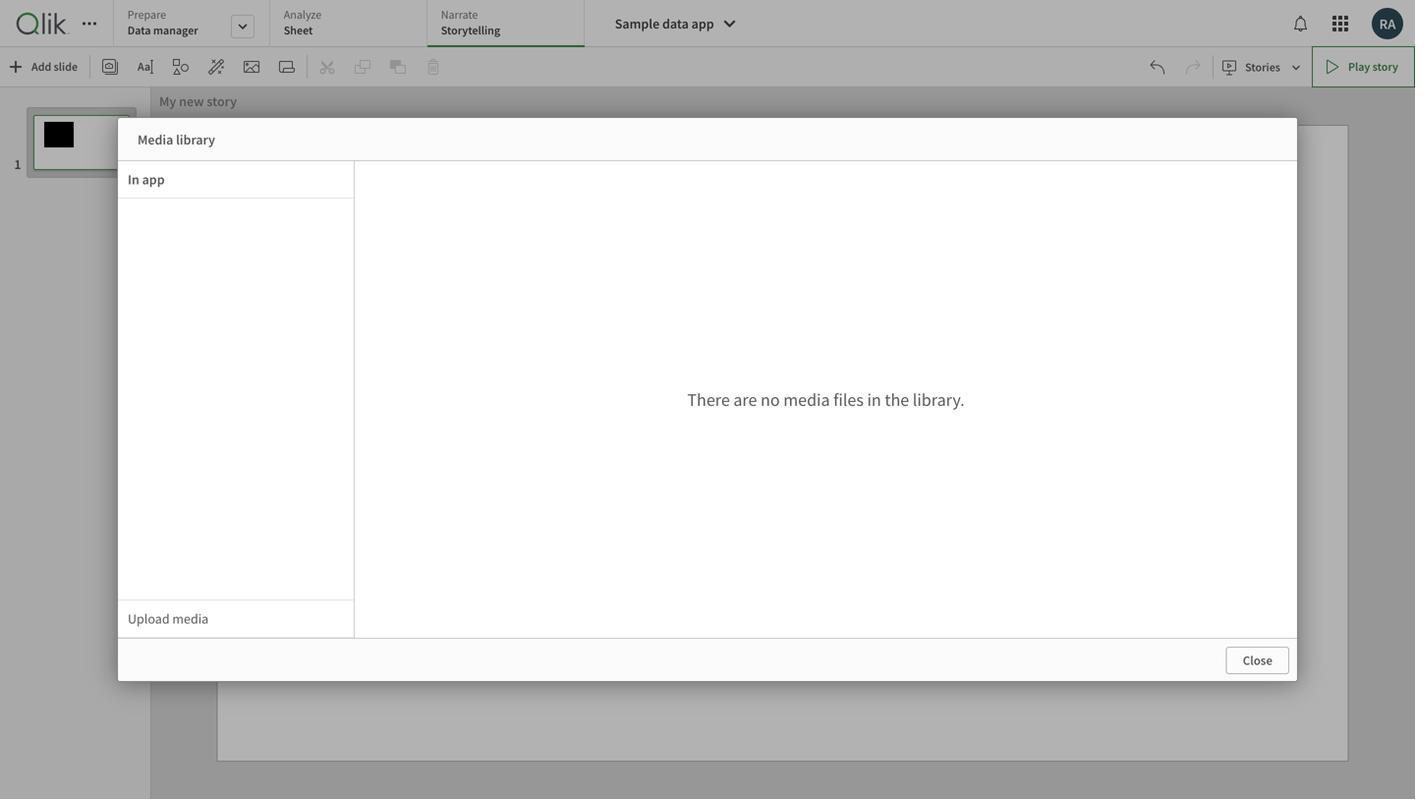 Task type: locate. For each thing, give the bounding box(es) containing it.
tab list containing prepare
[[113, 0, 592, 49]]

narrate storytelling
[[441, 7, 501, 38]]

play story button
[[1313, 46, 1416, 88]]

1 vertical spatial story
[[207, 92, 237, 110]]

story inside button
[[1373, 59, 1399, 74]]

0 horizontal spatial story
[[207, 92, 237, 110]]

1 horizontal spatial story
[[1373, 59, 1399, 74]]

add
[[31, 59, 51, 74]]

media
[[784, 389, 830, 411], [172, 610, 209, 628]]

story right play
[[1373, 59, 1399, 74]]

stories button
[[1218, 52, 1309, 83]]

upload media
[[128, 610, 209, 628]]

in app
[[128, 171, 165, 188]]

play story
[[1349, 59, 1399, 74]]

story
[[1373, 59, 1399, 74], [207, 92, 237, 110]]

add slide button
[[4, 51, 86, 83]]

media right no
[[784, 389, 830, 411]]

1 vertical spatial media
[[172, 610, 209, 628]]

0 horizontal spatial media
[[172, 610, 209, 628]]

0 vertical spatial story
[[1373, 59, 1399, 74]]

story right new
[[207, 92, 237, 110]]

snapshot library image
[[102, 59, 118, 75]]

0 vertical spatial media
[[784, 389, 830, 411]]

my
[[159, 92, 176, 110]]

media
[[138, 131, 173, 148]]

slide
[[54, 59, 78, 74]]

tab list
[[113, 0, 592, 49]]

app
[[142, 171, 165, 188]]

prepare
[[128, 7, 166, 22]]

media right 'upload'
[[172, 610, 209, 628]]

there are no media files in the library.
[[688, 389, 965, 411]]

there are no media files in the library. application
[[0, 0, 1416, 799]]

prepare data manager
[[128, 7, 198, 38]]

library
[[176, 131, 215, 148]]



Task type: describe. For each thing, give the bounding box(es) containing it.
in
[[868, 389, 882, 411]]

stories
[[1246, 59, 1281, 75]]

data
[[128, 23, 151, 38]]

narrate
[[441, 7, 478, 22]]

sheet
[[284, 23, 313, 38]]

play
[[1349, 59, 1371, 74]]

text objects image
[[138, 59, 153, 75]]

sheet library image
[[279, 59, 295, 75]]

effects library image
[[208, 59, 224, 75]]

analyze sheet
[[284, 7, 322, 38]]

tab list inside there are no media files in the library. application
[[113, 0, 592, 49]]

close
[[1243, 652, 1273, 669]]

1 horizontal spatial media
[[784, 389, 830, 411]]

library.
[[913, 389, 965, 411]]

media objects image
[[244, 59, 260, 75]]

are
[[734, 389, 757, 411]]

undo image
[[1150, 59, 1166, 75]]

new
[[179, 92, 204, 110]]

my new story
[[159, 92, 237, 110]]

shapes library image
[[173, 59, 189, 75]]

the
[[885, 389, 910, 411]]

add slide
[[31, 59, 78, 74]]

there are no media files in the library. dialog
[[0, 0, 1416, 799]]

no
[[761, 389, 780, 411]]

analyze
[[284, 7, 322, 22]]

in
[[128, 171, 139, 188]]

upload
[[128, 610, 170, 628]]

storytelling
[[441, 23, 501, 38]]

there
[[688, 389, 730, 411]]

close button
[[1227, 647, 1290, 674]]

files
[[834, 389, 864, 411]]

media library
[[138, 131, 215, 148]]

manager
[[153, 23, 198, 38]]



Task type: vqa. For each thing, say whether or not it's contained in the screenshot.
Hide Welcome IMAGE on the top of the page
no



